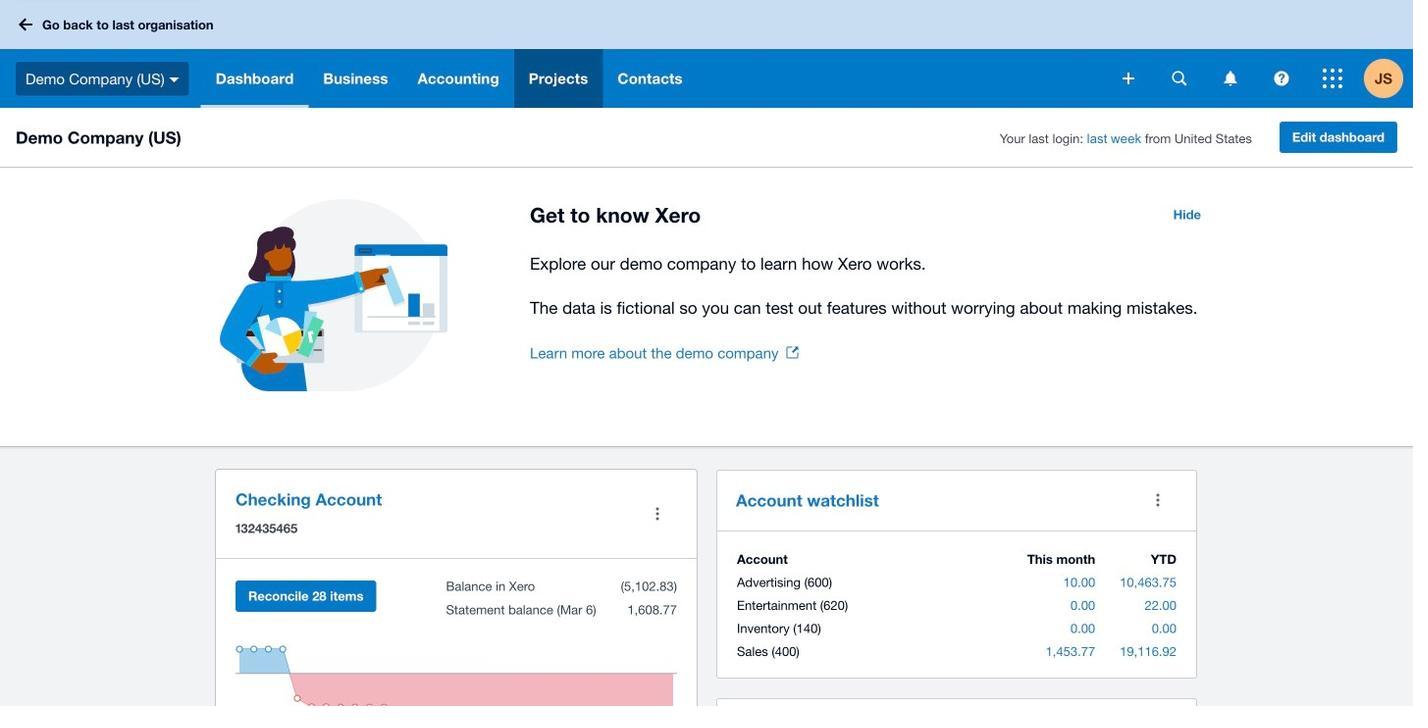 Task type: vqa. For each thing, say whether or not it's contained in the screenshot.
'dialog'
no



Task type: locate. For each thing, give the bounding box(es) containing it.
svg image
[[1173, 71, 1187, 86], [1225, 71, 1238, 86], [1123, 73, 1135, 84]]

banner
[[0, 0, 1414, 108]]

0 horizontal spatial svg image
[[1123, 73, 1135, 84]]

svg image
[[19, 18, 32, 31], [1323, 69, 1343, 88], [1275, 71, 1290, 86], [170, 77, 179, 82]]

intro banner body element
[[530, 250, 1213, 322]]

1 horizontal spatial svg image
[[1173, 71, 1187, 86]]



Task type: describe. For each thing, give the bounding box(es) containing it.
2 horizontal spatial svg image
[[1225, 71, 1238, 86]]

manage menu toggle image
[[638, 495, 677, 534]]



